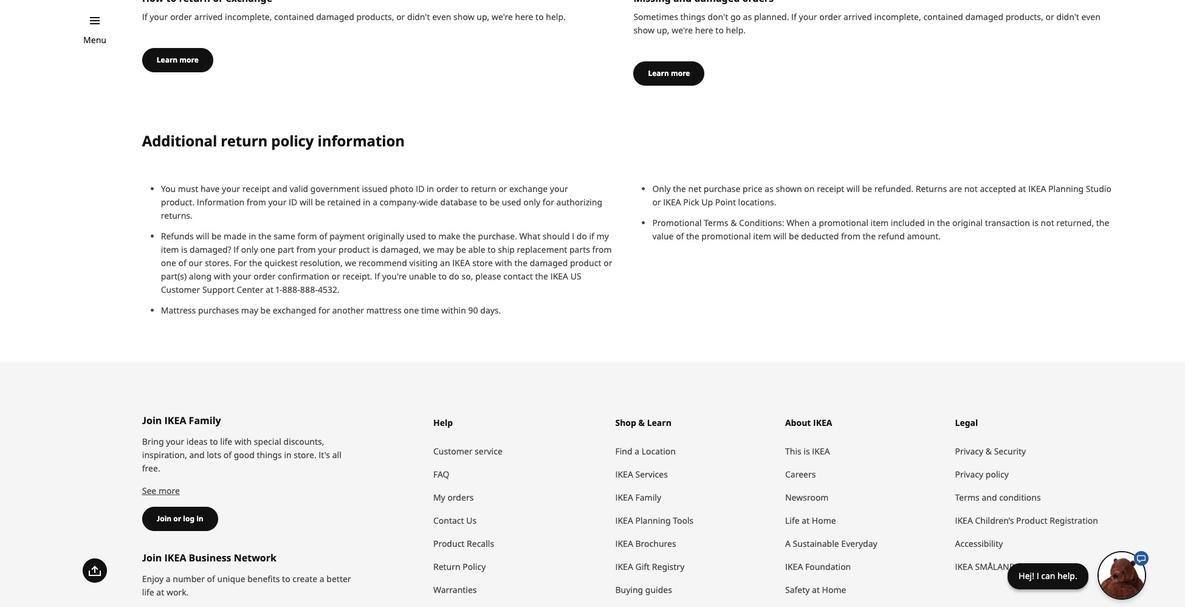 Task type: describe. For each thing, give the bounding box(es) containing it.
replacement
[[517, 244, 567, 255]]

0 vertical spatial promotional
[[819, 217, 869, 229]]

be left able
[[456, 244, 466, 255]]

0 horizontal spatial incomplete,
[[225, 11, 272, 22]]

with inside bring your ideas to life with special discounts, inspiration, and lots of good things in store. it's all free.
[[235, 436, 252, 447]]

part
[[278, 244, 294, 255]]

is down refunds
[[181, 244, 187, 255]]

0 horizontal spatial promotional
[[702, 230, 751, 242]]

stores.
[[205, 257, 232, 269]]

4532.
[[318, 284, 339, 295]]

at inside refunds will be made in the same form of payment originally used to make the purchase. what should i do if my item is damaged? if only one part from your product is damaged, we may be able to ship replacement parts from one of our stores. for the quickest resolution, we recommend visiting an ikea store with the damaged product or part(s) along with your order confirmation or receipt. if you're unable to do so, please contact the ikea us customer support center at 1-888-888-4532.
[[266, 284, 274, 295]]

0 horizontal spatial even
[[432, 11, 451, 22]]

not for returned,
[[1041, 217, 1055, 229]]

the up able
[[463, 230, 476, 242]]

promotional terms & conditions: when a promotional item included in the original transaction is not returned, the value of the promotional item will be deducted from the refund amount.
[[653, 217, 1110, 242]]

0 horizontal spatial one
[[161, 257, 176, 269]]

0 vertical spatial up,
[[477, 11, 490, 22]]

buying guides
[[615, 584, 672, 596]]

the up contact
[[515, 257, 528, 269]]

will inside refunds will be made in the same form of payment originally used to make the purchase. what should i do if my item is damaged? if only one part from your product is damaged, we may be able to ship replacement parts from one of our stores. for the quickest resolution, we recommend visiting an ikea store with the damaged product or part(s) along with your order confirmation or receipt. if you're unable to do so, please contact the ikea us customer support center at 1-888-888-4532.
[[196, 230, 209, 242]]

of right form
[[319, 230, 327, 242]]

safety
[[785, 584, 810, 596]]

here inside the sometimes things don't go as planned. if your order arrived incomplete, contained damaged products, or didn't even show up, we're here to help.
[[695, 24, 714, 36]]

ikea brochures
[[615, 538, 676, 549]]

ikea småland privacy notice
[[955, 561, 1073, 573]]

show inside the sometimes things don't go as planned. if your order arrived incomplete, contained damaged products, or didn't even show up, we're here to help.
[[634, 24, 655, 36]]

return policy
[[433, 561, 486, 573]]

part(s)
[[161, 270, 187, 282]]

return or
[[471, 183, 507, 195]]

hej! i can help.
[[1019, 570, 1078, 582]]

will inside only the net purchase price as shown on receipt will be refunded. returns are not accepted at ikea planning studio or ikea pick up point locations.
[[847, 183, 860, 195]]

along
[[189, 270, 212, 282]]

the right for
[[249, 257, 262, 269]]

your inside the sometimes things don't go as planned. if your order arrived incomplete, contained damaged products, or didn't even show up, we're here to help.
[[799, 11, 817, 23]]

1 horizontal spatial one
[[260, 244, 276, 255]]

store
[[473, 257, 493, 269]]

learn more for your
[[157, 54, 199, 65]]

& inside privacy & security link
[[986, 445, 992, 457]]

home for safety at home
[[822, 584, 846, 596]]

amount.
[[907, 230, 941, 242]]

at right life at the bottom right of the page
[[802, 515, 810, 526]]

2 horizontal spatial item
[[871, 217, 889, 229]]

customer service link
[[433, 440, 603, 463]]

privacy for privacy policy
[[955, 469, 984, 480]]

join for join or log in
[[157, 514, 172, 524]]

confirmation
[[278, 270, 329, 282]]

this is ikea link
[[785, 440, 943, 463]]

ikea down ikea family
[[615, 515, 633, 526]]

privacy & security
[[955, 445, 1026, 457]]

in inside refunds will be made in the same form of payment originally used to make the purchase. what should i do if my item is damaged? if only one part from your product is damaged, we may be able to ship replacement parts from one of our stores. for the quickest resolution, we recommend visiting an ikea store with the damaged product or part(s) along with your order confirmation or receipt. if you're unable to do so, please contact the ikea us customer support center at 1-888-888-4532.
[[249, 230, 256, 242]]

authorizing
[[557, 196, 603, 208]]

number
[[173, 573, 205, 585]]

be inside only the net purchase price as shown on receipt will be refunded. returns are not accepted at ikea planning studio or ikea pick up point locations.
[[862, 183, 872, 195]]

this
[[785, 445, 802, 457]]

from inside the you must have your receipt and valid government issued photo id in order to return or exchange your product. information from your id will be retained in a company-wide database to be used only for authorizing returns.
[[247, 196, 266, 208]]

id
[[289, 196, 297, 208]]

our
[[189, 257, 203, 269]]

i inside "button"
[[1037, 570, 1039, 582]]

careers link
[[785, 463, 943, 486]]

of inside enjoy a number of unique benefits to create a better life at work.
[[207, 573, 215, 585]]

incomplete, inside the sometimes things don't go as planned. if your order arrived incomplete, contained damaged products, or didn't even show up, we're here to help.
[[874, 11, 921, 23]]

make
[[439, 230, 461, 242]]

in inside button
[[196, 514, 203, 524]]

0 horizontal spatial didn't
[[407, 11, 430, 22]]

all
[[332, 449, 342, 461]]

exchanged
[[273, 304, 316, 316]]

unable
[[409, 270, 436, 282]]

conditions:
[[739, 217, 785, 229]]

hej!
[[1019, 570, 1035, 582]]

ikea right accepted on the right of page
[[1029, 183, 1046, 195]]

refunds
[[161, 230, 194, 242]]

the down promotional
[[686, 230, 700, 242]]

ikea down accessibility
[[955, 561, 973, 573]]

order inside refunds will be made in the same form of payment originally used to make the purchase. what should i do if my item is damaged? if only one part from your product is damaged, we may be able to ship replacement parts from one of our stores. for the quickest resolution, we recommend visiting an ikea store with the damaged product or part(s) along with your order confirmation or receipt. if you're unable to do so, please contact the ikea us customer support center at 1-888-888-4532.
[[254, 270, 276, 282]]

0 horizontal spatial products,
[[356, 11, 394, 22]]

accepted
[[980, 183, 1016, 195]]

see more link
[[142, 485, 180, 497]]

0 vertical spatial policy
[[271, 131, 314, 151]]

used inside the you must have your receipt and valid government issued photo id in order to return or exchange your product. information from your id will be retained in a company-wide database to be used only for authorizing returns.
[[502, 196, 521, 208]]

life at home link
[[785, 509, 943, 532]]

will inside promotional terms & conditions: when a promotional item included in the original transaction is not returned, the value of the promotional item will be deducted from the refund amount.
[[774, 230, 787, 242]]

purchase
[[704, 183, 741, 195]]

ikea left brochures
[[615, 538, 633, 549]]

even inside the sometimes things don't go as planned. if your order arrived incomplete, contained damaged products, or didn't even show up, we're here to help.
[[1082, 11, 1101, 23]]

is inside 'link'
[[804, 445, 810, 457]]

receipt
[[817, 183, 845, 195]]

ikea planning tools link
[[615, 509, 773, 532]]

brochures
[[636, 538, 676, 549]]

government
[[311, 183, 360, 195]]

2 horizontal spatial with
[[495, 257, 512, 269]]

in inside bring your ideas to life with special discounts, inspiration, and lots of good things in store. it's all free.
[[284, 449, 292, 461]]

0 horizontal spatial here
[[515, 11, 533, 22]]

within
[[441, 304, 466, 316]]

0 horizontal spatial we're
[[492, 11, 513, 22]]

the inside only the net purchase price as shown on receipt will be refunded. returns are not accepted at ikea planning studio or ikea pick up point locations.
[[673, 183, 686, 195]]

contact
[[433, 515, 464, 526]]

order inside the you must have your receipt and valid government issued photo id in order to return or exchange your product. information from your id will be retained in a company-wide database to be used only for authorizing returns.
[[436, 183, 458, 195]]

0 horizontal spatial help.
[[546, 11, 566, 22]]

to inside bring your ideas to life with special discounts, inspiration, and lots of good things in store. it's all free.
[[210, 436, 218, 447]]

to inside enjoy a number of unique benefits to create a better life at work.
[[282, 573, 290, 585]]

0 horizontal spatial we
[[345, 257, 356, 269]]

help. inside the sometimes things don't go as planned. if your order arrived incomplete, contained damaged products, or didn't even show up, we're here to help.
[[726, 24, 746, 36]]

a sustainable everyday
[[785, 538, 878, 549]]

menu
[[83, 34, 106, 46]]

1 888- from the left
[[282, 284, 300, 295]]

ikea gift registry
[[615, 561, 685, 573]]

småland
[[975, 561, 1016, 573]]

refund
[[878, 230, 905, 242]]

please
[[475, 270, 501, 282]]

refunds will be made in the same form of payment originally used to make the purchase. what should i do if my item is damaged? if only one part from your product is damaged, we may be able to ship replacement parts from one of our stores. for the quickest resolution, we recommend visiting an ikea store with the damaged product or part(s) along with your order confirmation or receipt. if you're unable to do so, please contact the ikea us customer support center at 1-888-888-4532.
[[161, 230, 612, 295]]

at right safety
[[812, 584, 820, 596]]

or inside the sometimes things don't go as planned. if your order arrived incomplete, contained damaged products, or didn't even show up, we're here to help.
[[1046, 11, 1055, 23]]

contact
[[504, 270, 533, 282]]

my orders
[[433, 492, 474, 503]]

promotional
[[653, 217, 702, 229]]

a inside promotional terms & conditions: when a promotional item included in the original transaction is not returned, the value of the promotional item will be deducted from the refund amount.
[[812, 217, 817, 229]]

the up amount.
[[937, 217, 950, 229]]

mattress purchases may be exchanged for another mattress one time within 90 days.
[[161, 304, 501, 316]]

a right find
[[635, 445, 640, 457]]

of inside promotional terms & conditions: when a promotional item included in the original transaction is not returned, the value of the promotional item will be deducted from the refund amount.
[[676, 230, 684, 242]]

made
[[224, 230, 247, 242]]

good
[[234, 449, 255, 461]]

orders
[[448, 492, 474, 503]]

for
[[234, 257, 247, 269]]

be down "center"
[[261, 304, 271, 316]]

contact us link
[[433, 509, 603, 532]]

learn more button for things
[[634, 62, 705, 86]]

your inside bring your ideas to life with special discounts, inspiration, and lots of good things in store. it's all free.
[[166, 436, 184, 447]]

lots
[[207, 449, 221, 461]]

ikea up so,
[[452, 257, 470, 269]]

newsroom
[[785, 492, 829, 503]]

safety at home link
[[785, 579, 943, 602]]

ikea down the only
[[663, 196, 681, 208]]

ikea foundation
[[785, 561, 851, 573]]

free.
[[142, 463, 160, 474]]

as inside only the net purchase price as shown on receipt will be refunded. returns are not accepted at ikea planning studio or ikea pick up point locations.
[[765, 183, 774, 195]]

ikea services
[[615, 469, 668, 480]]

1 vertical spatial for
[[319, 304, 330, 316]]

security
[[994, 445, 1026, 457]]

up, inside the sometimes things don't go as planned. if your order arrived incomplete, contained damaged products, or didn't even show up, we're here to help.
[[657, 24, 670, 36]]

net
[[689, 183, 702, 195]]

everyday
[[842, 538, 878, 549]]

better
[[327, 573, 351, 585]]

it's
[[319, 449, 330, 461]]

in inside promotional terms & conditions: when a promotional item included in the original transaction is not returned, the value of the promotional item will be deducted from the refund amount.
[[928, 217, 935, 229]]

from inside promotional terms & conditions: when a promotional item included in the original transaction is not returned, the value of the promotional item will be deducted from the refund amount.
[[841, 230, 861, 242]]

as inside the sometimes things don't go as planned. if your order arrived incomplete, contained damaged products, or didn't even show up, we're here to help.
[[743, 11, 752, 23]]

ikea children's product registration link
[[955, 509, 1113, 532]]

menu button
[[83, 33, 106, 47]]

the left refund
[[863, 230, 876, 242]]

faq link
[[433, 463, 603, 486]]

we're inside the sometimes things don't go as planned. if your order arrived incomplete, contained damaged products, or didn't even show up, we're here to help.
[[672, 24, 693, 36]]

0 horizontal spatial may
[[241, 304, 258, 316]]

1 horizontal spatial we
[[423, 244, 435, 255]]

0 horizontal spatial arrived
[[194, 11, 223, 22]]

be down government
[[315, 196, 325, 208]]

0 vertical spatial show
[[454, 11, 475, 22]]

1 vertical spatial planning
[[636, 515, 671, 526]]

1 horizontal spatial item
[[753, 230, 771, 242]]

join ikea family
[[142, 414, 221, 427]]

ikea family link
[[615, 486, 773, 509]]

products, inside the sometimes things don't go as planned. if your order arrived incomplete, contained damaged products, or didn't even show up, we're here to help.
[[1006, 11, 1044, 23]]

bring your ideas to life with special discounts, inspiration, and lots of good things in store. it's all free.
[[142, 436, 342, 474]]

the right 'returned,'
[[1097, 217, 1110, 229]]

see
[[142, 485, 156, 497]]

will inside the you must have your receipt and valid government issued photo id in order to return or exchange your product. information from your id will be retained in a company-wide database to be used only for authorizing returns.
[[300, 196, 313, 208]]

0 vertical spatial product
[[1017, 515, 1048, 526]]

if inside the sometimes things don't go as planned. if your order arrived incomplete, contained damaged products, or didn't even show up, we're here to help.
[[792, 11, 797, 23]]

days.
[[480, 304, 501, 316]]

ikea brochures link
[[615, 532, 773, 555]]

recommend
[[359, 257, 407, 269]]

ikea småland privacy notice link
[[955, 555, 1113, 579]]

1 horizontal spatial product
[[570, 257, 602, 269]]

find a location link
[[615, 440, 773, 463]]

another
[[332, 304, 364, 316]]

1 horizontal spatial policy
[[986, 469, 1009, 480]]

0 horizontal spatial product
[[433, 538, 465, 549]]

2 888- from the left
[[300, 284, 318, 295]]

ikea left gift
[[615, 561, 633, 573]]



Task type: vqa. For each thing, say whether or not it's contained in the screenshot.
"to" corresponding to return
no



Task type: locate. For each thing, give the bounding box(es) containing it.
will down 'when'
[[774, 230, 787, 242]]

1 vertical spatial show
[[634, 24, 655, 36]]

1 horizontal spatial for
[[543, 196, 554, 208]]

contained inside the sometimes things don't go as planned. if your order arrived incomplete, contained damaged products, or didn't even show up, we're here to help.
[[924, 11, 963, 23]]

product down parts
[[570, 257, 602, 269]]

foundation
[[805, 561, 851, 573]]

return
[[433, 561, 461, 573]]

things down special
[[257, 449, 282, 461]]

1 horizontal spatial up,
[[657, 24, 670, 36]]

1 horizontal spatial not
[[1041, 217, 1055, 229]]

from down my at the top
[[592, 244, 612, 255]]

ikea up number
[[164, 551, 186, 565]]

in right made
[[249, 230, 256, 242]]

2 vertical spatial item
[[161, 244, 179, 255]]

90
[[468, 304, 478, 316]]

terms down up
[[704, 217, 729, 229]]

planning
[[1049, 183, 1084, 195], [636, 515, 671, 526]]

1 horizontal spatial customer
[[433, 445, 473, 457]]

0 vertical spatial learn more
[[157, 54, 199, 65]]

not left 'returned,'
[[1041, 217, 1055, 229]]

life inside enjoy a number of unique benefits to create a better life at work.
[[142, 586, 154, 598]]

retained
[[327, 196, 361, 208]]

one left part
[[260, 244, 276, 255]]

learn more for things
[[648, 68, 690, 79]]

and inside bring your ideas to life with special discounts, inspiration, and lots of good things in store. it's all free.
[[189, 449, 205, 461]]

more for your
[[180, 54, 199, 65]]

support
[[202, 284, 235, 295]]

in inside the you must have your receipt and valid government issued photo id in order to return or exchange your product. information from your id will be retained in a company-wide database to be used only for authorizing returns.
[[363, 196, 371, 208]]

will up damaged?
[[196, 230, 209, 242]]

a sustainable everyday link
[[785, 532, 943, 555]]

return policy link
[[433, 555, 603, 579]]

1 horizontal spatial here
[[695, 24, 714, 36]]

join or log in button
[[142, 507, 218, 531]]

1 vertical spatial we're
[[672, 24, 693, 36]]

is up recommend
[[372, 244, 378, 255]]

be left refunded.
[[862, 183, 872, 195]]

a down issued
[[373, 196, 378, 208]]

0 horizontal spatial and
[[189, 449, 205, 461]]

or inside only the net purchase price as shown on receipt will be refunded. returns are not accepted at ikea planning studio or ikea pick up point locations.
[[653, 196, 661, 208]]

learn more
[[157, 54, 199, 65], [648, 68, 690, 79]]

for down 4532.
[[319, 304, 330, 316]]

only the net purchase price as shown on receipt will be refunded. returns are not accepted at ikea planning studio or ikea pick up point locations.
[[653, 183, 1112, 208]]

sometimes things don't go as planned. if your order arrived incomplete, contained damaged products, or didn't even show up, we're here to help.
[[634, 11, 1101, 36]]

join for join ikea family
[[142, 414, 162, 427]]

buying
[[615, 584, 643, 596]]

one
[[260, 244, 276, 255], [161, 257, 176, 269], [404, 304, 419, 316]]

promotional
[[819, 217, 869, 229], [702, 230, 751, 242]]

i up parts
[[572, 230, 575, 242]]

privacy & security link
[[955, 440, 1113, 463]]

1 horizontal spatial incomplete,
[[874, 11, 921, 23]]

1 vertical spatial privacy
[[955, 469, 984, 480]]

is inside promotional terms & conditions: when a promotional item included in the original transaction is not returned, the value of the promotional item will be deducted from the refund amount.
[[1033, 217, 1039, 229]]

0 horizontal spatial damaged
[[316, 11, 354, 22]]

0 vertical spatial privacy
[[955, 445, 984, 457]]

&
[[731, 217, 737, 229], [986, 445, 992, 457]]

studio
[[1086, 183, 1112, 195]]

ikea gift registry link
[[615, 555, 773, 579]]

tools
[[673, 515, 694, 526]]

in down issued
[[363, 196, 371, 208]]

must
[[178, 183, 198, 195]]

receipt and
[[242, 183, 287, 195]]

1 horizontal spatial as
[[765, 183, 774, 195]]

family up ideas
[[189, 414, 221, 427]]

terms
[[704, 217, 729, 229], [955, 492, 980, 503]]

ikea right this on the right
[[812, 445, 830, 457]]

do left so,
[[449, 270, 459, 282]]

will
[[847, 183, 860, 195], [300, 196, 313, 208], [196, 230, 209, 242], [774, 230, 787, 242]]

unique
[[217, 573, 245, 585]]

original
[[953, 217, 983, 229]]

0 horizontal spatial contained
[[274, 11, 314, 22]]

0 horizontal spatial not
[[965, 183, 978, 195]]

1 vertical spatial as
[[765, 183, 774, 195]]

item down refunds
[[161, 244, 179, 255]]

1 horizontal spatial do
[[577, 230, 587, 242]]

product down the contact
[[433, 538, 465, 549]]

order inside the sometimes things don't go as planned. if your order arrived incomplete, contained damaged products, or didn't even show up, we're here to help.
[[820, 11, 842, 23]]

ikea up safety
[[785, 561, 803, 573]]

0 horizontal spatial customer
[[161, 284, 200, 295]]

1 vertical spatial policy
[[986, 469, 1009, 480]]

2 vertical spatial privacy
[[1018, 561, 1046, 573]]

0 vertical spatial here
[[515, 11, 533, 22]]

0 vertical spatial more
[[180, 54, 199, 65]]

i left can
[[1037, 570, 1039, 582]]

registration
[[1050, 515, 1098, 526]]

work.
[[166, 586, 189, 598]]

for down exchange your
[[543, 196, 554, 208]]

with up 'good'
[[235, 436, 252, 447]]

point
[[715, 196, 736, 208]]

we up receipt.
[[345, 257, 356, 269]]

and
[[189, 449, 205, 461], [982, 492, 997, 503]]

policy up the valid
[[271, 131, 314, 151]]

policy up terms and conditions
[[986, 469, 1009, 480]]

ikea up accessibility
[[955, 515, 973, 526]]

ikea inside 'link'
[[812, 445, 830, 457]]

1 vertical spatial used
[[407, 230, 426, 242]]

0 vertical spatial do
[[577, 230, 587, 242]]

damaged
[[316, 11, 354, 22], [966, 11, 1004, 23], [530, 257, 568, 269]]

0 horizontal spatial life
[[142, 586, 154, 598]]

1 vertical spatial one
[[161, 257, 176, 269]]

things inside the sometimes things don't go as planned. if your order arrived incomplete, contained damaged products, or didn't even show up, we're here to help.
[[681, 11, 706, 23]]

special
[[254, 436, 281, 447]]

1 vertical spatial customer
[[433, 445, 473, 457]]

used inside refunds will be made in the same form of payment originally used to make the purchase. what should i do if my item is damaged? if only one part from your product is damaged, we may be able to ship replacement parts from one of our stores. for the quickest resolution, we recommend visiting an ikea store with the damaged product or part(s) along with your order confirmation or receipt. if you're unable to do so, please contact the ikea us customer support center at 1-888-888-4532.
[[407, 230, 426, 242]]

learn more button for your
[[142, 48, 213, 72]]

damaged inside refunds will be made in the same form of payment originally used to make the purchase. what should i do if my item is damaged? if only one part from your product is damaged, we may be able to ship replacement parts from one of our stores. for the quickest resolution, we recommend visiting an ikea store with the damaged product or part(s) along with your order confirmation or receipt. if you're unable to do so, please contact the ikea us customer support center at 1-888-888-4532.
[[530, 257, 568, 269]]

at right accepted on the right of page
[[1019, 183, 1026, 195]]

of left our
[[178, 257, 186, 269]]

at inside enjoy a number of unique benefits to create a better life at work.
[[156, 586, 164, 598]]

ikea down ikea services
[[615, 492, 633, 503]]

0 vertical spatial and
[[189, 449, 205, 461]]

0 vertical spatial &
[[731, 217, 737, 229]]

1 vertical spatial product
[[570, 257, 602, 269]]

only inside the you must have your receipt and valid government issued photo id in order to return or exchange your product. information from your id will be retained in a company-wide database to be used only for authorizing returns.
[[524, 196, 541, 208]]

1 horizontal spatial learn more button
[[634, 62, 705, 86]]

return
[[221, 131, 268, 151]]

1 horizontal spatial help.
[[726, 24, 746, 36]]

1 horizontal spatial we're
[[672, 24, 693, 36]]

of down promotional
[[676, 230, 684, 242]]

for inside the you must have your receipt and valid government issued photo id in order to return or exchange your product. information from your id will be retained in a company-wide database to be used only for authorizing returns.
[[543, 196, 554, 208]]

at down enjoy
[[156, 586, 164, 598]]

at inside only the net purchase price as shown on receipt will be refunded. returns are not accepted at ikea planning studio or ikea pick up point locations.
[[1019, 183, 1026, 195]]

1 vertical spatial do
[[449, 270, 459, 282]]

network
[[234, 551, 277, 565]]

ikea down find
[[615, 469, 633, 480]]

visiting
[[409, 257, 438, 269]]

faq
[[433, 469, 450, 480]]

inspiration,
[[142, 449, 187, 461]]

customer down part(s)
[[161, 284, 200, 295]]

services
[[636, 469, 668, 480]]

2 horizontal spatial help.
[[1058, 570, 1078, 582]]

of inside bring your ideas to life with special discounts, inspiration, and lots of good things in store. it's all free.
[[224, 449, 232, 461]]

ikea planning tools
[[615, 515, 694, 526]]

footer
[[0, 362, 1185, 607]]

life up the lots
[[220, 436, 232, 447]]

not inside only the net purchase price as shown on receipt will be refunded. returns are not accepted at ikea planning studio or ikea pick up point locations.
[[965, 183, 978, 195]]

privacy for privacy & security
[[955, 445, 984, 457]]

may inside refunds will be made in the same form of payment originally used to make the purchase. what should i do if my item is damaged? if only one part from your product is damaged, we may be able to ship replacement parts from one of our stores. for the quickest resolution, we recommend visiting an ikea store with the damaged product or part(s) along with your order confirmation or receipt. if you're unable to do so, please contact the ikea us customer support center at 1-888-888-4532.
[[437, 244, 454, 255]]

0 horizontal spatial &
[[731, 217, 737, 229]]

0 horizontal spatial i
[[572, 230, 575, 242]]

not for accepted
[[965, 183, 978, 195]]

1 horizontal spatial didn't
[[1057, 11, 1080, 23]]

and up children's
[[982, 492, 997, 503]]

be up damaged?
[[212, 230, 222, 242]]

join up bring
[[142, 414, 162, 427]]

1 vertical spatial family
[[636, 492, 661, 503]]

sustainable
[[793, 538, 839, 549]]

you
[[161, 183, 176, 195]]

1 vertical spatial item
[[753, 230, 771, 242]]

family
[[189, 414, 221, 427], [636, 492, 661, 503]]

to
[[536, 11, 544, 22], [716, 24, 724, 36], [461, 183, 469, 195], [479, 196, 488, 208], [428, 230, 436, 242], [488, 244, 496, 255], [439, 270, 447, 282], [210, 436, 218, 447], [282, 573, 290, 585]]

1 horizontal spatial i
[[1037, 570, 1039, 582]]

0 vertical spatial item
[[871, 217, 889, 229]]

0 horizontal spatial learn more button
[[142, 48, 213, 72]]

more for things
[[671, 68, 690, 79]]

item inside refunds will be made in the same form of payment originally used to make the purchase. what should i do if my item is damaged? if only one part from your product is damaged, we may be able to ship replacement parts from one of our stores. for the quickest resolution, we recommend visiting an ikea store with the damaged product or part(s) along with your order confirmation or receipt. if you're unable to do so, please contact the ikea us customer support center at 1-888-888-4532.
[[161, 244, 179, 255]]

0 vertical spatial i
[[572, 230, 575, 242]]

1 vertical spatial more
[[671, 68, 690, 79]]

0 horizontal spatial family
[[189, 414, 221, 427]]

id in
[[416, 183, 434, 195]]

not inside promotional terms & conditions: when a promotional item included in the original transaction is not returned, the value of the promotional item will be deducted from the refund amount.
[[1041, 217, 1055, 229]]

used up damaged, on the left of page
[[407, 230, 426, 242]]

up
[[702, 196, 713, 208]]

join
[[142, 414, 162, 427], [157, 514, 172, 524], [142, 551, 162, 565]]

0 vertical spatial one
[[260, 244, 276, 255]]

join inside join or log in button
[[157, 514, 172, 524]]

1 vertical spatial help.
[[726, 24, 746, 36]]

home for life at home
[[812, 515, 836, 526]]

in left store. on the bottom left of page
[[284, 449, 292, 461]]

home down foundation
[[822, 584, 846, 596]]

guides
[[646, 584, 672, 596]]

terms inside footer
[[955, 492, 980, 503]]

may up an
[[437, 244, 454, 255]]

0 horizontal spatial do
[[449, 270, 459, 282]]

0 vertical spatial we
[[423, 244, 435, 255]]

0 vertical spatial only
[[524, 196, 541, 208]]

the left same
[[258, 230, 272, 242]]

will right receipt
[[847, 183, 860, 195]]

as right price
[[765, 183, 774, 195]]

0 vertical spatial home
[[812, 515, 836, 526]]

arrived inside the sometimes things don't go as planned. if your order arrived incomplete, contained damaged products, or didn't even show up, we're here to help.
[[844, 11, 872, 23]]

0 horizontal spatial item
[[161, 244, 179, 255]]

0 horizontal spatial as
[[743, 11, 752, 23]]

1 vertical spatial may
[[241, 304, 258, 316]]

customer up "faq"
[[433, 445, 473, 457]]

product down terms and conditions link
[[1017, 515, 1048, 526]]

& inside promotional terms & conditions: when a promotional item included in the original transaction is not returned, the value of the promotional item will be deducted from the refund amount.
[[731, 217, 737, 229]]

be inside promotional terms & conditions: when a promotional item included in the original transaction is not returned, the value of the promotional item will be deducted from the refund amount.
[[789, 230, 799, 242]]

1 horizontal spatial contained
[[924, 11, 963, 23]]

is right this on the right
[[804, 445, 810, 457]]

photo
[[390, 183, 414, 195]]

my
[[433, 492, 445, 503]]

conditions
[[999, 492, 1041, 503]]

accessibility
[[955, 538, 1003, 549]]

join up enjoy
[[142, 551, 162, 565]]

0 vertical spatial may
[[437, 244, 454, 255]]

1 vertical spatial with
[[214, 270, 231, 282]]

from down form
[[297, 244, 316, 255]]

store.
[[294, 449, 317, 461]]

2 horizontal spatial one
[[404, 304, 419, 316]]

learn for if your order arrived incomplete, contained damaged products, or didn't even show up, we're here to help.
[[157, 54, 178, 65]]

0 vertical spatial product
[[339, 244, 370, 255]]

database
[[440, 196, 477, 208]]

careers
[[785, 469, 816, 480]]

see more
[[142, 485, 180, 497]]

a right enjoy
[[166, 573, 171, 585]]

learn for sometimes things don't go as planned. if your order arrived incomplete, contained damaged products, or didn't even show up, we're here to help.
[[648, 68, 669, 79]]

didn't inside the sometimes things don't go as planned. if your order arrived incomplete, contained damaged products, or didn't even show up, we're here to help.
[[1057, 11, 1080, 23]]

we up visiting
[[423, 244, 435, 255]]

from right the deducted in the top of the page
[[841, 230, 861, 242]]

shown
[[776, 183, 802, 195]]

0 horizontal spatial learn more
[[157, 54, 199, 65]]

do left if
[[577, 230, 587, 242]]

included
[[891, 217, 925, 229]]

safety at home
[[785, 584, 846, 596]]

join or log in
[[157, 514, 203, 524]]

2 horizontal spatial damaged
[[966, 11, 1004, 23]]

ikea foundation link
[[785, 555, 943, 579]]

form
[[298, 230, 317, 242]]

ikea left us
[[551, 270, 568, 282]]

1 vertical spatial up,
[[657, 24, 670, 36]]

my
[[597, 230, 609, 242]]

join left log
[[157, 514, 172, 524]]

0 vertical spatial terms
[[704, 217, 729, 229]]

be down 'when'
[[789, 230, 799, 242]]

customer inside footer
[[433, 445, 473, 457]]

1 horizontal spatial products,
[[1006, 11, 1044, 23]]

0 horizontal spatial for
[[319, 304, 330, 316]]

1 horizontal spatial promotional
[[819, 217, 869, 229]]

parts
[[570, 244, 590, 255]]

1 horizontal spatial learn
[[648, 68, 669, 79]]

receipt.
[[343, 270, 372, 282]]

terms down privacy policy
[[955, 492, 980, 503]]

& down point
[[731, 217, 737, 229]]

1 vertical spatial terms
[[955, 492, 980, 503]]

0 vertical spatial join
[[142, 414, 162, 427]]

one up part(s)
[[161, 257, 176, 269]]

0 vertical spatial planning
[[1049, 183, 1084, 195]]

0 horizontal spatial product
[[339, 244, 370, 255]]

and down ideas
[[189, 449, 205, 461]]

only down exchange your
[[524, 196, 541, 208]]

so,
[[462, 270, 473, 282]]

used down return or
[[502, 196, 521, 208]]

life inside bring your ideas to life with special discounts, inspiration, and lots of good things in store. it's all free.
[[220, 436, 232, 447]]

or inside button
[[173, 514, 181, 524]]

mattress
[[161, 304, 196, 316]]

footer containing join ikea family
[[0, 362, 1185, 607]]

life at home
[[785, 515, 836, 526]]

of right the lots
[[224, 449, 232, 461]]

i inside refunds will be made in the same form of payment originally used to make the purchase. what should i do if my item is damaged? if only one part from your product is damaged, we may be able to ship replacement parts from one of our stores. for the quickest resolution, we recommend visiting an ikea store with the damaged product or part(s) along with your order confirmation or receipt. if you're unable to do so, please contact the ikea us customer support center at 1-888-888-4532.
[[572, 230, 575, 242]]

payment
[[330, 230, 365, 242]]

2 vertical spatial one
[[404, 304, 419, 316]]

0 horizontal spatial up,
[[477, 11, 490, 22]]

promotional down point
[[702, 230, 751, 242]]

a
[[373, 196, 378, 208], [812, 217, 817, 229], [635, 445, 640, 457], [166, 573, 171, 585], [320, 573, 324, 585]]

more inside footer
[[159, 485, 180, 497]]

1 vertical spatial learn
[[648, 68, 669, 79]]

transaction
[[985, 217, 1030, 229]]

1 horizontal spatial show
[[634, 24, 655, 36]]

1 horizontal spatial product
[[1017, 515, 1048, 526]]

2 vertical spatial more
[[159, 485, 180, 497]]

at left 1-
[[266, 284, 274, 295]]

terms inside promotional terms & conditions: when a promotional item included in the original transaction is not returned, the value of the promotional item will be deducted from the refund amount.
[[704, 217, 729, 229]]

1 horizontal spatial damaged
[[530, 257, 568, 269]]

life down enjoy
[[142, 586, 154, 598]]

policy
[[271, 131, 314, 151], [986, 469, 1009, 480]]

deducted
[[801, 230, 839, 242]]

if
[[142, 11, 147, 22], [792, 11, 797, 23], [234, 244, 239, 255], [375, 270, 380, 282]]

ikea up inspiration,
[[164, 414, 186, 427]]

things inside bring your ideas to life with special discounts, inspiration, and lots of good things in store. it's all free.
[[257, 449, 282, 461]]

1 horizontal spatial life
[[220, 436, 232, 447]]

promotional up the deducted in the top of the page
[[819, 217, 869, 229]]

0 vertical spatial learn
[[157, 54, 178, 65]]

and inside terms and conditions link
[[982, 492, 997, 503]]

warranties link
[[433, 579, 603, 602]]

a inside the you must have your receipt and valid government issued photo id in order to return or exchange your product. information from your id will be retained in a company-wide database to be used only for authorizing returns.
[[373, 196, 378, 208]]

contained
[[274, 11, 314, 22], [924, 11, 963, 23]]

item
[[871, 217, 889, 229], [753, 230, 771, 242], [161, 244, 179, 255]]

may down "center"
[[241, 304, 258, 316]]

planning left studio
[[1049, 183, 1084, 195]]

customer inside refunds will be made in the same form of payment originally used to make the purchase. what should i do if my item is damaged? if only one part from your product is damaged, we may be able to ship replacement parts from one of our stores. for the quickest resolution, we recommend visiting an ikea store with the damaged product or part(s) along with your order confirmation or receipt. if you're unable to do so, please contact the ikea us customer support center at 1-888-888-4532.
[[161, 284, 200, 295]]

1 horizontal spatial family
[[636, 492, 661, 503]]

join for join ikea business network
[[142, 551, 162, 565]]

the right contact
[[535, 270, 548, 282]]

1 horizontal spatial only
[[524, 196, 541, 208]]

from down receipt and
[[247, 196, 266, 208]]

to inside the sometimes things don't go as planned. if your order arrived incomplete, contained damaged products, or didn't even show up, we're here to help.
[[716, 24, 724, 36]]

with up support
[[214, 270, 231, 282]]

things left don't
[[681, 11, 706, 23]]

help. inside "button"
[[1058, 570, 1078, 582]]

of
[[319, 230, 327, 242], [676, 230, 684, 242], [178, 257, 186, 269], [224, 449, 232, 461], [207, 573, 215, 585]]

product down payment at the left top of the page
[[339, 244, 370, 255]]

with down ship
[[495, 257, 512, 269]]

newsroom link
[[785, 486, 943, 509]]

1 vertical spatial only
[[241, 244, 258, 255]]

item down conditions:
[[753, 230, 771, 242]]

& left 'security'
[[986, 445, 992, 457]]

resolution,
[[300, 257, 343, 269]]

0 horizontal spatial with
[[214, 270, 231, 282]]

recalls
[[467, 538, 494, 549]]

planning inside only the net purchase price as shown on receipt will be refunded. returns are not accepted at ikea planning studio or ikea pick up point locations.
[[1049, 183, 1084, 195]]

product
[[1017, 515, 1048, 526], [433, 538, 465, 549]]

0 vertical spatial for
[[543, 196, 554, 208]]

quickest
[[264, 257, 298, 269]]

is
[[1033, 217, 1039, 229], [181, 244, 187, 255], [372, 244, 378, 255], [804, 445, 810, 457]]

0 vertical spatial family
[[189, 414, 221, 427]]

damaged inside the sometimes things don't go as planned. if your order arrived incomplete, contained damaged products, or didn't even show up, we're here to help.
[[966, 11, 1004, 23]]

of left unique
[[207, 573, 215, 585]]

on
[[804, 183, 815, 195]]

ideas
[[187, 436, 208, 447]]

1 horizontal spatial learn more
[[648, 68, 690, 79]]

will right id
[[300, 196, 313, 208]]

one left 'time'
[[404, 304, 419, 316]]

be down return or
[[490, 196, 500, 208]]

1 vertical spatial product
[[433, 538, 465, 549]]

1 vertical spatial learn more
[[648, 68, 690, 79]]

only inside refunds will be made in the same form of payment originally used to make the purchase. what should i do if my item is damaged? if only one part from your product is damaged, we may be able to ship replacement parts from one of our stores. for the quickest resolution, we recommend visiting an ikea store with the damaged product or part(s) along with your order confirmation or receipt. if you're unable to do so, please contact the ikea us customer support center at 1-888-888-4532.
[[241, 244, 258, 255]]

a left better
[[320, 573, 324, 585]]



